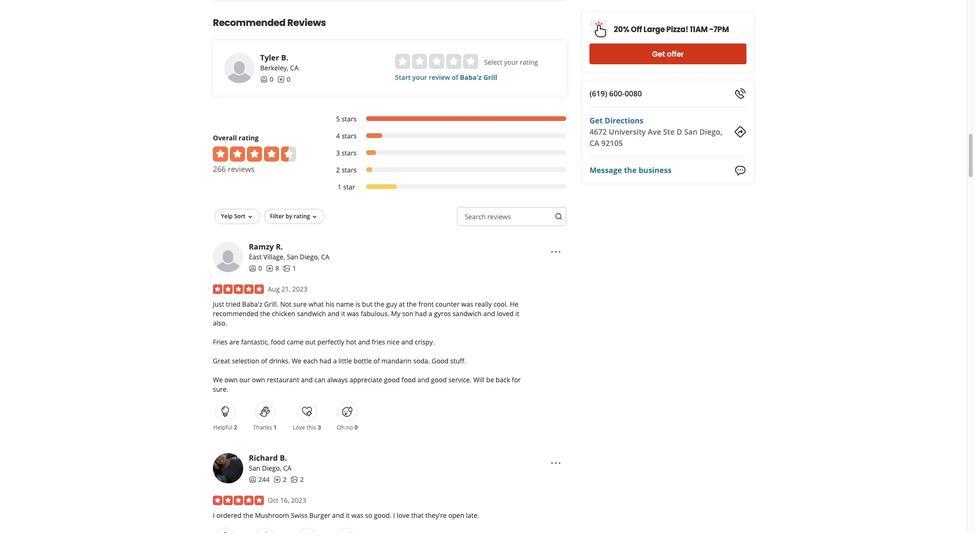 Task type: locate. For each thing, give the bounding box(es) containing it.
1 vertical spatial a
[[333, 357, 337, 366]]

2 vertical spatial rating
[[294, 212, 310, 221]]

stars right 4
[[342, 132, 357, 141]]

was left really
[[462, 300, 474, 309]]

get for get offer
[[652, 49, 665, 59]]

reviews right the search
[[488, 212, 511, 221]]

0 vertical spatial san
[[684, 127, 698, 137]]

san inside the 'ramzy r. east village, san diego, ca'
[[287, 253, 298, 262]]

and right nice at the bottom
[[401, 338, 413, 347]]

2 horizontal spatial san
[[684, 127, 698, 137]]

1 vertical spatial b.
[[280, 453, 287, 464]]

0 vertical spatial 16 friends v2 image
[[260, 76, 268, 83]]

b. right "richard"
[[280, 453, 287, 464]]

(no rating) image
[[395, 54, 479, 69]]

it left so
[[346, 512, 350, 521]]

friends element for tyler b.
[[260, 75, 274, 84]]

1 vertical spatial 16 review v2 image
[[274, 477, 281, 484]]

selection
[[232, 357, 260, 366]]

1 horizontal spatial it
[[346, 512, 350, 521]]

2 stars from the top
[[342, 132, 357, 141]]

reviews element for richard
[[274, 476, 287, 485]]

baba'z left grill.
[[242, 300, 263, 309]]

0 vertical spatial friends element
[[260, 75, 274, 84]]

we
[[292, 357, 302, 366], [213, 376, 223, 385]]

rating left 16 chevron down v2 icon
[[294, 212, 310, 221]]

helpful
[[213, 424, 233, 432]]

0 vertical spatial baba'z
[[460, 73, 482, 82]]

0 horizontal spatial 3
[[318, 424, 321, 432]]

16 review v2 image
[[277, 76, 285, 83], [274, 477, 281, 484]]

sandwich down the 'what'
[[297, 310, 326, 319]]

san right the 'd'
[[684, 127, 698, 137]]

reviews
[[228, 164, 255, 175], [488, 212, 511, 221]]

1 horizontal spatial baba'z
[[460, 73, 482, 82]]

the right at
[[407, 300, 417, 309]]

0 vertical spatial had
[[415, 310, 427, 319]]

reviews element containing 0
[[277, 75, 291, 84]]

the up fabulous.
[[374, 300, 385, 309]]

1 horizontal spatial get
[[652, 49, 665, 59]]

stars up star
[[342, 166, 357, 175]]

friends element down east
[[249, 264, 262, 274]]

1 vertical spatial we
[[213, 376, 223, 385]]

1 vertical spatial friends element
[[249, 264, 262, 274]]

(619) 600-0080
[[590, 89, 642, 99]]

None radio
[[412, 54, 428, 69], [447, 54, 462, 69], [412, 54, 428, 69], [447, 54, 462, 69]]

reviews element down berkeley,
[[277, 75, 291, 84]]

ramzy
[[249, 242, 274, 252]]

diego, right village,
[[300, 253, 320, 262]]

stars for 4 stars
[[342, 132, 357, 141]]

a inside just tried baba'z grill.  not sure what his name is but the guy at the front counter was really cool.  he recommended the chicken sandwich and it was fabulous.  my son had a gyros sandwich and loved it also.
[[429, 310, 433, 319]]

16 friends v2 image
[[260, 76, 268, 83], [249, 477, 257, 484]]

0 vertical spatial rating
[[520, 58, 538, 67]]

1 horizontal spatial good
[[431, 376, 447, 385]]

great
[[213, 357, 230, 366]]

had right each at the bottom left of the page
[[320, 357, 332, 366]]

the right message
[[624, 165, 637, 176]]

message the business
[[590, 165, 672, 176]]

0 horizontal spatial your
[[413, 73, 427, 82]]

1 own from the left
[[225, 376, 238, 385]]

filter reviews by 5 stars rating element
[[327, 114, 566, 124]]

0 inside reviews element
[[287, 75, 291, 84]]

2023 right 21,
[[292, 285, 308, 294]]

reviews element containing 8
[[266, 264, 279, 274]]

food left "came"
[[271, 338, 285, 347]]

1 for 1
[[293, 264, 296, 273]]

richard b. link
[[249, 453, 287, 464]]

it down 'name'
[[341, 310, 345, 319]]

1 vertical spatial get
[[590, 116, 603, 126]]

fries are fantastic, food came out perfectly hot and fries nice and crispy.
[[213, 338, 435, 347]]

friends element containing 244
[[249, 476, 270, 485]]

select your rating
[[484, 58, 538, 67]]

the inside button
[[624, 165, 637, 176]]

1 vertical spatial was
[[347, 310, 359, 319]]

1 right thanks
[[274, 424, 277, 432]]

swiss
[[291, 512, 308, 521]]

select
[[484, 58, 503, 67]]

friends element down the richard b. san diego, ca at the bottom left of the page
[[249, 476, 270, 485]]

16 photos v2 image up oct 16, 2023
[[291, 477, 298, 484]]

diego,
[[700, 127, 723, 137], [300, 253, 320, 262], [262, 464, 282, 473]]

recommended
[[213, 16, 286, 29]]

menu image
[[550, 458, 562, 469]]

san down "richard"
[[249, 464, 260, 473]]

b. inside tyler b. berkeley, ca
[[281, 52, 288, 63]]

1 horizontal spatial 3
[[336, 149, 340, 158]]

and right hot
[[358, 338, 370, 347]]

but
[[362, 300, 373, 309]]

b. inside the richard b. san diego, ca
[[280, 453, 287, 464]]

and right burger
[[332, 512, 344, 521]]

1
[[338, 183, 342, 192], [293, 264, 296, 273], [274, 424, 277, 432]]

1 horizontal spatial san
[[287, 253, 298, 262]]

i
[[213, 512, 215, 521], [393, 512, 395, 521]]

reviews element right 244 at the left bottom of the page
[[274, 476, 287, 485]]

2 up oct 16, 2023
[[300, 476, 304, 485]]

1 vertical spatial 5 star rating image
[[213, 496, 264, 506]]

0 horizontal spatial rating
[[239, 133, 259, 142]]

16 photos v2 image for richard b.
[[291, 477, 298, 484]]

0 vertical spatial 16 photos v2 image
[[283, 265, 291, 273]]

0 horizontal spatial 16 friends v2 image
[[249, 477, 257, 484]]

1 horizontal spatial own
[[252, 376, 265, 385]]

was left so
[[352, 512, 364, 521]]

1 vertical spatial 16 friends v2 image
[[249, 477, 257, 484]]

sandwich down really
[[453, 310, 482, 319]]

0 vertical spatial get
[[652, 49, 665, 59]]

2023 for r.
[[292, 285, 308, 294]]

get offer
[[652, 49, 684, 59]]

photos element up oct 16, 2023
[[291, 476, 304, 485]]

oct
[[268, 496, 279, 505]]

baba'z inside just tried baba'z grill.  not sure what his name is but the guy at the front counter was really cool.  he recommended the chicken sandwich and it was fabulous.  my son had a gyros sandwich and loved it also.
[[242, 300, 263, 309]]

0 horizontal spatial get
[[590, 116, 603, 126]]

by
[[286, 212, 292, 221]]

1 horizontal spatial 1
[[293, 264, 296, 273]]

-
[[709, 24, 714, 35]]

2 horizontal spatial diego,
[[700, 127, 723, 137]]

counter
[[436, 300, 460, 309]]

1 vertical spatial 1
[[293, 264, 296, 273]]

0 vertical spatial food
[[271, 338, 285, 347]]

1 horizontal spatial rating
[[294, 212, 310, 221]]

0 horizontal spatial had
[[320, 357, 332, 366]]

0 horizontal spatial it
[[341, 310, 345, 319]]

what
[[309, 300, 324, 309]]

is
[[356, 300, 361, 309]]

16 review v2 image down berkeley,
[[277, 76, 285, 83]]

b.
[[281, 52, 288, 63], [280, 453, 287, 464]]

we left each at the bottom left of the page
[[292, 357, 302, 366]]

food down mandarin
[[402, 376, 416, 385]]

2 sandwich from the left
[[453, 310, 482, 319]]

photos element containing 2
[[291, 476, 304, 485]]

0 vertical spatial 5 star rating image
[[213, 285, 264, 294]]

0 horizontal spatial own
[[225, 376, 238, 385]]

they're
[[426, 512, 447, 521]]

(1 reaction) element
[[274, 424, 277, 432]]

1 horizontal spatial sandwich
[[453, 310, 482, 319]]

2 vertical spatial friends element
[[249, 476, 270, 485]]

of right review on the left of page
[[452, 73, 459, 82]]

  text field
[[457, 207, 566, 226]]

reviews element down village,
[[266, 264, 279, 274]]

16 friends v2 image down berkeley,
[[260, 76, 268, 83]]

mandarin
[[382, 357, 412, 366]]

get left the offer
[[652, 49, 665, 59]]

20% off large pizza! 11am -7pm
[[614, 24, 729, 35]]

baba'z
[[460, 73, 482, 82], [242, 300, 263, 309]]

1 horizontal spatial a
[[429, 310, 433, 319]]

burger
[[310, 512, 331, 521]]

1 vertical spatial 2023
[[291, 496, 306, 505]]

i left ordered on the bottom left of page
[[213, 512, 215, 521]]

yelp sort button
[[215, 209, 260, 224]]

start
[[395, 73, 411, 82]]

had down front
[[415, 310, 427, 319]]

diego, inside get directions 4672 university ave ste d san diego, ca 92105
[[700, 127, 723, 137]]

the
[[624, 165, 637, 176], [374, 300, 385, 309], [407, 300, 417, 309], [260, 310, 270, 319], [243, 512, 253, 521]]

sandwich
[[297, 310, 326, 319], [453, 310, 482, 319]]

0 horizontal spatial reviews
[[228, 164, 255, 175]]

photos element
[[283, 264, 296, 274], [291, 476, 304, 485]]

b. up berkeley,
[[281, 52, 288, 63]]

2 vertical spatial diego,
[[262, 464, 282, 473]]

5 star rating image up ordered on the bottom left of page
[[213, 496, 264, 506]]

own right our
[[252, 376, 265, 385]]

1 vertical spatial reviews element
[[266, 264, 279, 274]]

0 vertical spatial 3
[[336, 149, 340, 158]]

a
[[429, 310, 433, 319], [333, 357, 337, 366]]

was down is at the left of page
[[347, 310, 359, 319]]

rating up 4.5 star rating image
[[239, 133, 259, 142]]

0 vertical spatial 1
[[338, 183, 342, 192]]

own
[[225, 376, 238, 385], [252, 376, 265, 385]]

san right village,
[[287, 253, 298, 262]]

fabulous.
[[361, 310, 390, 319]]

1 vertical spatial san
[[287, 253, 298, 262]]

will
[[474, 376, 485, 385]]

1 horizontal spatial reviews
[[488, 212, 511, 221]]

was
[[462, 300, 474, 309], [347, 310, 359, 319], [352, 512, 364, 521]]

0 horizontal spatial san
[[249, 464, 260, 473]]

1 horizontal spatial we
[[292, 357, 302, 366]]

ca inside tyler b. berkeley, ca
[[290, 63, 299, 72]]

3 down 4
[[336, 149, 340, 158]]

get offer button
[[590, 44, 747, 64]]

reviews element for tyler
[[277, 75, 291, 84]]

university
[[609, 127, 646, 137]]

1 vertical spatial baba'z
[[242, 300, 263, 309]]

get inside get directions 4672 university ave ste d san diego, ca 92105
[[590, 116, 603, 126]]

front
[[419, 300, 434, 309]]

1 5 star rating image from the top
[[213, 285, 264, 294]]

ca inside the 'ramzy r. east village, san diego, ca'
[[321, 253, 330, 262]]

good down mandarin
[[384, 376, 400, 385]]

None radio
[[395, 54, 411, 69], [430, 54, 445, 69], [464, 54, 479, 69], [395, 54, 411, 69], [430, 54, 445, 69], [464, 54, 479, 69]]

stars for 2 stars
[[342, 166, 357, 175]]

1 left star
[[338, 183, 342, 192]]

0 vertical spatial reviews
[[228, 164, 255, 175]]

2 stars
[[336, 166, 357, 175]]

diego, inside the richard b. san diego, ca
[[262, 464, 282, 473]]

ca inside the richard b. san diego, ca
[[283, 464, 292, 473]]

1 horizontal spatial diego,
[[300, 253, 320, 262]]

1 vertical spatial rating
[[239, 133, 259, 142]]

oh
[[337, 424, 345, 432]]

1 horizontal spatial your
[[504, 58, 518, 67]]

1 horizontal spatial i
[[393, 512, 395, 521]]

0 horizontal spatial 1
[[274, 424, 277, 432]]

stuff.
[[451, 357, 466, 366]]

7pm
[[714, 24, 729, 35]]

review
[[429, 73, 450, 82]]

0 vertical spatial was
[[462, 300, 474, 309]]

friends element
[[260, 75, 274, 84], [249, 264, 262, 274], [249, 476, 270, 485]]

2 good from the left
[[431, 376, 447, 385]]

photo of tyler b. image
[[224, 53, 255, 83]]

large
[[644, 24, 665, 35]]

2 5 star rating image from the top
[[213, 496, 264, 506]]

baba'z left grill
[[460, 73, 482, 82]]

16 review v2 image right 244 at the left bottom of the page
[[274, 477, 281, 484]]

and down really
[[484, 310, 495, 319]]

1 vertical spatial your
[[413, 73, 427, 82]]

b. for tyler b.
[[281, 52, 288, 63]]

rating inside dropdown button
[[294, 212, 310, 221]]

2 vertical spatial was
[[352, 512, 364, 521]]

0 horizontal spatial diego,
[[262, 464, 282, 473]]

0 vertical spatial we
[[292, 357, 302, 366]]

your right start
[[413, 73, 427, 82]]

16 friends v2 image left 244 at the left bottom of the page
[[249, 477, 257, 484]]

of left drinks. at the left of the page
[[261, 357, 267, 366]]

own left our
[[225, 376, 238, 385]]

2 horizontal spatial rating
[[520, 58, 538, 67]]

guy
[[386, 300, 397, 309]]

search reviews
[[465, 212, 511, 221]]

0 horizontal spatial baba'z
[[242, 300, 263, 309]]

it down he
[[516, 310, 520, 319]]

2 vertical spatial san
[[249, 464, 260, 473]]

get up 4672 on the right top of the page
[[590, 116, 603, 126]]

stars up 2 stars
[[342, 149, 357, 158]]

1 vertical spatial food
[[402, 376, 416, 385]]

food inside we own our own restaurant and can always appreciate good food and good service.  will be back for sure.
[[402, 376, 416, 385]]

and down his
[[328, 310, 340, 319]]

friends element down berkeley,
[[260, 75, 274, 84]]

16 chevron down v2 image
[[311, 213, 319, 221]]

had inside just tried baba'z grill.  not sure what his name is but the guy at the front counter was really cool.  he recommended the chicken sandwich and it was fabulous.  my son had a gyros sandwich and loved it also.
[[415, 310, 427, 319]]

1 right 8 on the left of page
[[293, 264, 296, 273]]

0 horizontal spatial sandwich
[[297, 310, 326, 319]]

thanks 1
[[253, 424, 277, 432]]

  text field inside recommended reviews element
[[457, 207, 566, 226]]

of right bottle
[[374, 357, 380, 366]]

0 horizontal spatial we
[[213, 376, 223, 385]]

filter reviews by 2 stars rating element
[[327, 166, 566, 175]]

1 inside photos element
[[293, 264, 296, 273]]

rating right select
[[520, 58, 538, 67]]

0 vertical spatial your
[[504, 58, 518, 67]]

your right select
[[504, 58, 518, 67]]

24 message v2 image
[[735, 165, 747, 176]]

3 stars from the top
[[342, 149, 357, 158]]

2 vertical spatial reviews element
[[274, 476, 287, 485]]

0 horizontal spatial i
[[213, 512, 215, 521]]

photos element containing 1
[[283, 264, 296, 274]]

it
[[341, 310, 345, 319], [516, 310, 520, 319], [346, 512, 350, 521]]

0 vertical spatial photos element
[[283, 264, 296, 274]]

0 vertical spatial diego,
[[700, 127, 723, 137]]

a down front
[[429, 310, 433, 319]]

1 vertical spatial reviews
[[488, 212, 511, 221]]

get inside button
[[652, 49, 665, 59]]

0 vertical spatial a
[[429, 310, 433, 319]]

1 vertical spatial had
[[320, 357, 332, 366]]

diego, down richard b. link
[[262, 464, 282, 473]]

1 vertical spatial photos element
[[291, 476, 304, 485]]

diego, left "24 directions v2" "icon"
[[700, 127, 723, 137]]

reviews element
[[277, 75, 291, 84], [266, 264, 279, 274], [274, 476, 287, 485]]

his
[[326, 300, 335, 309]]

reviews down 4.5 star rating image
[[228, 164, 255, 175]]

1 vertical spatial 16 photos v2 image
[[291, 477, 298, 484]]

1 horizontal spatial food
[[402, 376, 416, 385]]

5 star rating image
[[213, 285, 264, 294], [213, 496, 264, 506]]

photos element right 8 on the left of page
[[283, 264, 296, 274]]

food
[[271, 338, 285, 347], [402, 376, 416, 385]]

we up sure.
[[213, 376, 223, 385]]

aug 21, 2023
[[268, 285, 308, 294]]

16 photos v2 image right 8 on the left of page
[[283, 265, 291, 273]]

out
[[305, 338, 316, 347]]

loved
[[497, 310, 514, 319]]

reviews element for ramzy
[[266, 264, 279, 274]]

5 star rating image up tried
[[213, 285, 264, 294]]

fries
[[372, 338, 385, 347]]

1 horizontal spatial 16 friends v2 image
[[260, 76, 268, 83]]

0 vertical spatial b.
[[281, 52, 288, 63]]

3 right this
[[318, 424, 321, 432]]

tried
[[226, 300, 241, 309]]

i left love
[[393, 512, 395, 521]]

good down good
[[431, 376, 447, 385]]

(619)
[[590, 89, 607, 99]]

(2 reactions) element
[[234, 424, 237, 432]]

my
[[391, 310, 401, 319]]

0 horizontal spatial good
[[384, 376, 400, 385]]

your
[[504, 58, 518, 67], [413, 73, 427, 82]]

2023 right 16,
[[291, 496, 306, 505]]

0 vertical spatial 2023
[[292, 285, 308, 294]]

soda.
[[414, 357, 430, 366]]

1 vertical spatial diego,
[[300, 253, 320, 262]]

reviews element containing 2
[[274, 476, 287, 485]]

2 horizontal spatial 1
[[338, 183, 342, 192]]

600-
[[609, 89, 625, 99]]

a left little on the left
[[333, 357, 337, 366]]

4 stars from the top
[[342, 166, 357, 175]]

1 for 1 star
[[338, 183, 342, 192]]

get directions 4672 university ave ste d san diego, ca 92105
[[590, 116, 723, 149]]

stars right 5
[[342, 114, 357, 123]]

our
[[240, 376, 250, 385]]

0 vertical spatial 16 review v2 image
[[277, 76, 285, 83]]

get
[[652, 49, 665, 59], [590, 116, 603, 126]]

16 photos v2 image
[[283, 265, 291, 273], [291, 477, 298, 484]]

16 photos v2 image for ramzy r.
[[283, 265, 291, 273]]

1 stars from the top
[[342, 114, 357, 123]]

get directions link
[[590, 116, 644, 126]]

oh no 0
[[337, 424, 358, 432]]

reviews for search reviews
[[488, 212, 511, 221]]

1 horizontal spatial had
[[415, 310, 427, 319]]

0 vertical spatial reviews element
[[277, 75, 291, 84]]



Task type: vqa. For each thing, say whether or not it's contained in the screenshot.
2
yes



Task type: describe. For each thing, give the bounding box(es) containing it.
message
[[590, 165, 622, 176]]

4
[[336, 132, 340, 141]]

tyler
[[260, 52, 279, 63]]

village,
[[264, 253, 285, 262]]

love this 3
[[293, 424, 321, 432]]

san inside the richard b. san diego, ca
[[249, 464, 260, 473]]

ramzy r. link
[[249, 242, 283, 252]]

4.5 star rating image
[[213, 147, 296, 162]]

filter by rating
[[270, 212, 310, 221]]

16,
[[280, 496, 290, 505]]

244
[[258, 476, 270, 485]]

perfectly
[[318, 338, 345, 347]]

5
[[336, 114, 340, 123]]

offer
[[667, 49, 684, 59]]

name
[[336, 300, 354, 309]]

east
[[249, 253, 262, 262]]

11am
[[690, 24, 708, 35]]

that
[[411, 512, 424, 521]]

we own our own restaurant and can always appreciate good food and good service.  will be back for sure.
[[213, 376, 521, 394]]

0 horizontal spatial of
[[261, 357, 267, 366]]

3 stars
[[336, 149, 357, 158]]

fantastic,
[[241, 338, 269, 347]]

1 vertical spatial 3
[[318, 424, 321, 432]]

cool.
[[494, 300, 508, 309]]

266 reviews
[[213, 164, 255, 175]]

directions
[[605, 116, 644, 126]]

richard b. san diego, ca
[[249, 453, 292, 473]]

5 stars
[[336, 114, 357, 123]]

be
[[487, 376, 494, 385]]

2 own from the left
[[252, 376, 265, 385]]

your for select
[[504, 58, 518, 67]]

late.
[[466, 512, 479, 521]]

business
[[639, 165, 672, 176]]

berkeley,
[[260, 63, 289, 72]]

tyler b. berkeley, ca
[[260, 52, 299, 72]]

the right ordered on the bottom left of page
[[243, 512, 253, 521]]

just tried baba'z grill.  not sure what his name is but the guy at the front counter was really cool.  he recommended the chicken sandwich and it was fabulous.  my son had a gyros sandwich and loved it also.
[[213, 300, 520, 328]]

b. for richard b.
[[280, 453, 287, 464]]

we inside we own our own restaurant and can always appreciate good food and good service.  will be back for sure.
[[213, 376, 223, 385]]

photo of ramzy r. image
[[213, 242, 243, 273]]

i ordered the mushroom swiss burger and it was so good. i love that they're open late.
[[213, 512, 479, 521]]

16 review v2 image
[[266, 265, 274, 273]]

rating for filter by rating
[[294, 212, 310, 221]]

rating element
[[395, 54, 479, 69]]

search image
[[555, 213, 563, 221]]

friends element for richard b.
[[249, 476, 270, 485]]

richard
[[249, 453, 278, 464]]

filter
[[270, 212, 284, 221]]

reviews
[[287, 16, 326, 29]]

5 star rating image for richard b.
[[213, 496, 264, 506]]

bottle
[[354, 357, 372, 366]]

21,
[[282, 285, 291, 294]]

mushroom
[[255, 512, 289, 521]]

friends element for ramzy r.
[[249, 264, 262, 274]]

2 right "helpful" at the bottom of the page
[[234, 424, 237, 432]]

ste
[[663, 127, 675, 137]]

1 good from the left
[[384, 376, 400, 385]]

for
[[512, 376, 521, 385]]

2 horizontal spatial of
[[452, 73, 459, 82]]

photos element for richard b.
[[291, 476, 304, 485]]

(3 reactions) element
[[318, 424, 321, 432]]

pizza!
[[667, 24, 689, 35]]

2 right 244 at the left bottom of the page
[[283, 476, 287, 485]]

0 horizontal spatial a
[[333, 357, 337, 366]]

5 star rating image for ramzy r.
[[213, 285, 264, 294]]

yelp sort
[[221, 212, 246, 221]]

16 friends v2 image for richard
[[249, 477, 257, 484]]

rating for select your rating
[[520, 58, 538, 67]]

grill
[[484, 73, 498, 82]]

2 vertical spatial 1
[[274, 424, 277, 432]]

your for start
[[413, 73, 427, 82]]

appreciate
[[350, 376, 383, 385]]

photos element for ramzy r.
[[283, 264, 296, 274]]

photo of richard b. image
[[213, 454, 243, 484]]

message the business button
[[590, 165, 672, 176]]

2 horizontal spatial it
[[516, 310, 520, 319]]

16 review v2 image for tyler
[[277, 76, 285, 83]]

16 friends v2 image for tyler
[[260, 76, 268, 83]]

diego, inside the 'ramzy r. east village, san diego, ca'
[[300, 253, 320, 262]]

so
[[365, 512, 373, 521]]

star
[[343, 183, 355, 192]]

gyros
[[434, 310, 451, 319]]

little
[[339, 357, 352, 366]]

16 friends v2 image
[[249, 265, 257, 273]]

filter reviews by 1 star rating element
[[327, 183, 566, 192]]

thanks
[[253, 424, 272, 432]]

helpful 2
[[213, 424, 237, 432]]

filter reviews by 3 stars rating element
[[327, 149, 566, 158]]

2 down 3 stars
[[336, 166, 340, 175]]

son
[[402, 310, 414, 319]]

20%
[[614, 24, 630, 35]]

stars for 5 stars
[[342, 114, 357, 123]]

also.
[[213, 319, 227, 328]]

sort
[[234, 212, 246, 221]]

grill.
[[264, 300, 279, 309]]

0 horizontal spatial food
[[271, 338, 285, 347]]

love
[[397, 512, 410, 521]]

not
[[280, 300, 292, 309]]

fries
[[213, 338, 228, 347]]

recommended
[[213, 310, 259, 319]]

2023 for b.
[[291, 496, 306, 505]]

restaurant
[[267, 376, 299, 385]]

filter reviews by 4 stars rating element
[[327, 132, 566, 141]]

4 stars
[[336, 132, 357, 141]]

2 i from the left
[[393, 512, 395, 521]]

ave
[[648, 127, 661, 137]]

8
[[276, 264, 279, 273]]

recommended reviews element
[[183, 0, 597, 534]]

(0 reactions) element
[[355, 424, 358, 432]]

at
[[399, 300, 405, 309]]

0080
[[625, 89, 642, 99]]

search
[[465, 212, 486, 221]]

menu image
[[550, 246, 562, 258]]

1 sandwich from the left
[[297, 310, 326, 319]]

overall rating
[[213, 133, 259, 142]]

0 for ramzy r.'s friends element
[[258, 264, 262, 273]]

good.
[[374, 512, 392, 521]]

24 directions v2 image
[[735, 126, 747, 138]]

no
[[346, 424, 353, 432]]

ca inside get directions 4672 university ave ste d san diego, ca 92105
[[590, 138, 599, 149]]

ordered
[[217, 512, 242, 521]]

this
[[307, 424, 316, 432]]

get for get directions 4672 university ave ste d san diego, ca 92105
[[590, 116, 603, 126]]

0 for friends element related to tyler b.
[[270, 75, 274, 84]]

16 chevron down v2 image
[[247, 213, 254, 221]]

just
[[213, 300, 224, 309]]

chicken
[[272, 310, 295, 319]]

stars for 3 stars
[[342, 149, 357, 158]]

and left the can
[[301, 376, 313, 385]]

the down grill.
[[260, 310, 270, 319]]

and down soda.
[[418, 376, 430, 385]]

16 review v2 image for richard
[[274, 477, 281, 484]]

24 phone v2 image
[[735, 88, 747, 99]]

reviews for 266 reviews
[[228, 164, 255, 175]]

1 i from the left
[[213, 512, 215, 521]]

good
[[432, 357, 449, 366]]

each
[[303, 357, 318, 366]]

0 for reviews element containing 0
[[287, 75, 291, 84]]

1 horizontal spatial of
[[374, 357, 380, 366]]

san inside get directions 4672 university ave ste d san diego, ca 92105
[[684, 127, 698, 137]]



